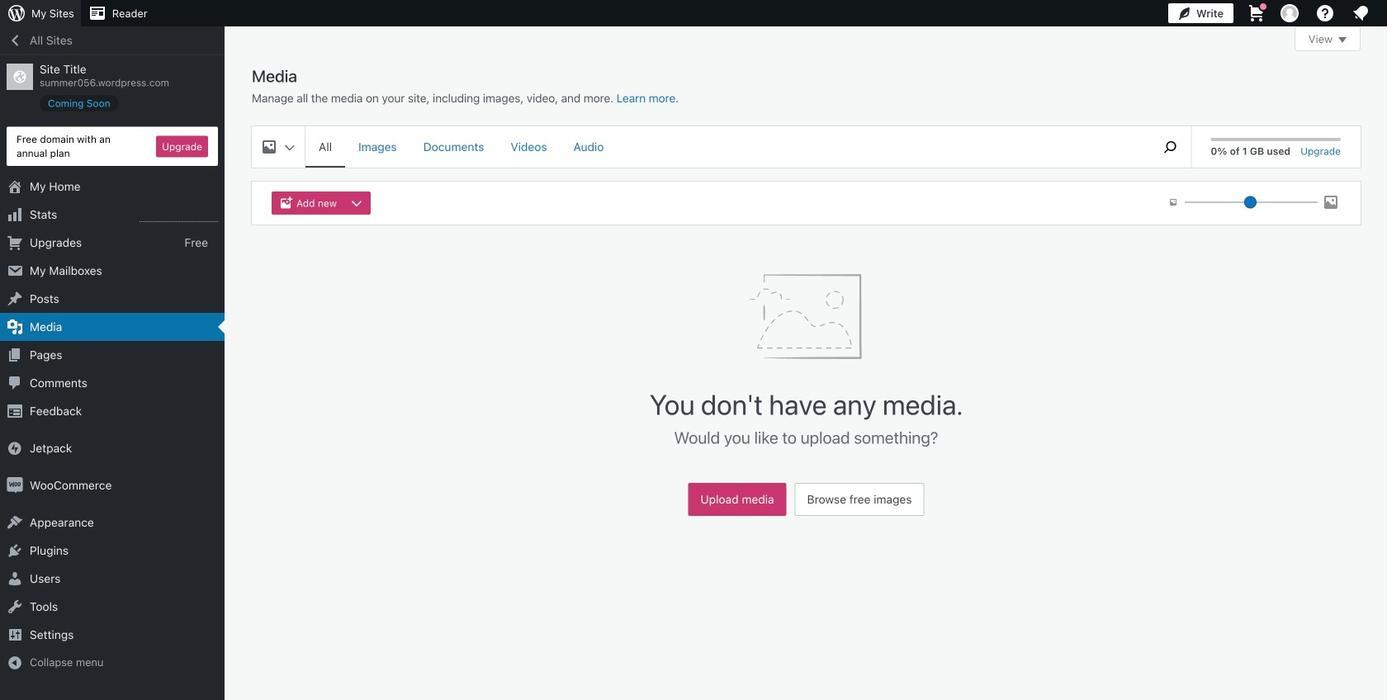 Task type: describe. For each thing, give the bounding box(es) containing it.
1 list item from the top
[[1380, 84, 1388, 162]]

3 list item from the top
[[1380, 239, 1388, 300]]

highest hourly views 0 image
[[140, 212, 218, 222]]

help image
[[1316, 3, 1336, 23]]

2 list item from the top
[[1380, 162, 1388, 239]]

my profile image
[[1281, 4, 1299, 22]]

my shopping cart image
[[1247, 3, 1267, 23]]

open search image
[[1150, 137, 1192, 157]]

2 img image from the top
[[7, 478, 23, 494]]



Task type: locate. For each thing, give the bounding box(es) containing it.
main content
[[252, 26, 1361, 525]]

None search field
[[1150, 126, 1192, 168]]

menu
[[306, 126, 1142, 168]]

0 vertical spatial img image
[[7, 440, 23, 457]]

img image
[[7, 440, 23, 457], [7, 478, 23, 494]]

1 img image from the top
[[7, 440, 23, 457]]

list item
[[1380, 84, 1388, 162], [1380, 162, 1388, 239], [1380, 239, 1388, 300]]

1 vertical spatial img image
[[7, 478, 23, 494]]

group
[[272, 192, 378, 215]]

manage your notifications image
[[1352, 3, 1371, 23]]

closed image
[[1339, 37, 1347, 43]]

None range field
[[1185, 195, 1318, 210]]



Task type: vqa. For each thing, say whether or not it's contained in the screenshot.
menu on the top of page
yes



